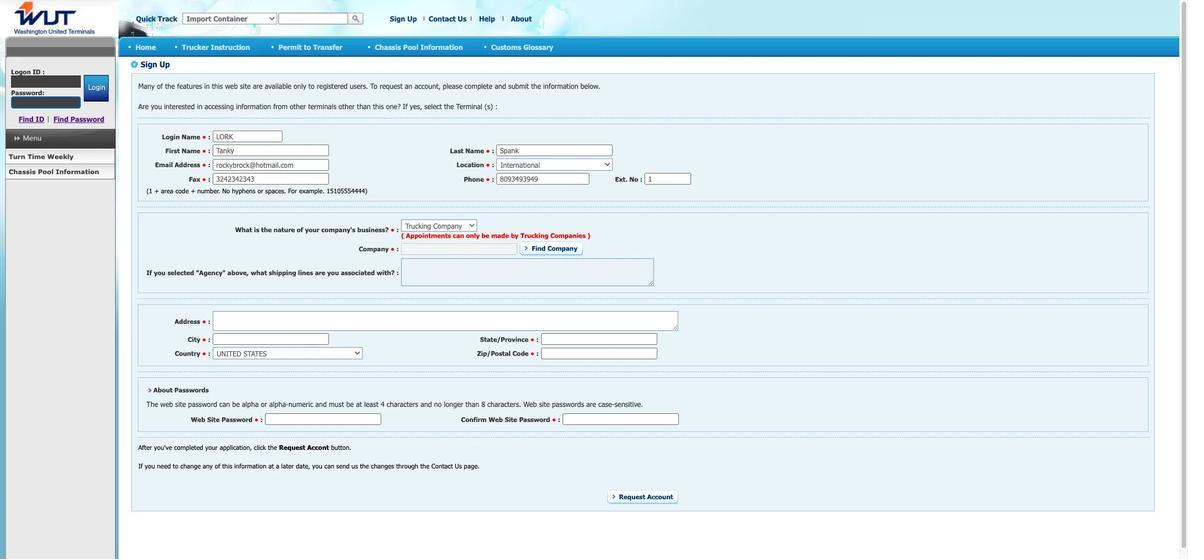 Task type: describe. For each thing, give the bounding box(es) containing it.
logon id :
[[11, 68, 45, 76]]

find id link
[[19, 115, 44, 123]]

permit to transfer
[[279, 43, 343, 51]]

0 vertical spatial chassis
[[375, 43, 401, 51]]

find password link
[[53, 115, 104, 123]]

chassis pool information link
[[5, 165, 115, 180]]

1 vertical spatial pool
[[38, 168, 54, 176]]

find for find id
[[19, 115, 34, 123]]

glossary
[[524, 43, 554, 51]]

weekly
[[47, 153, 74, 160]]

logon
[[11, 68, 31, 76]]

customs
[[491, 43, 522, 51]]

login image
[[83, 75, 108, 102]]

find id
[[19, 115, 44, 123]]

0 vertical spatial chassis pool information
[[375, 43, 463, 51]]

us
[[458, 15, 467, 23]]

track
[[158, 15, 177, 23]]

permit
[[279, 43, 302, 51]]

id for find
[[36, 115, 44, 123]]

about link
[[511, 15, 532, 23]]



Task type: vqa. For each thing, say whether or not it's contained in the screenshot.
TEXT BOX
yes



Task type: locate. For each thing, give the bounding box(es) containing it.
chassis pool information inside chassis pool information link
[[9, 168, 99, 176]]

find
[[19, 115, 34, 123], [53, 115, 69, 123]]

up
[[407, 15, 417, 23]]

sign up link
[[390, 15, 417, 23]]

find left password
[[53, 115, 69, 123]]

0 horizontal spatial information
[[56, 168, 99, 176]]

0 vertical spatial pool
[[403, 43, 419, 51]]

chassis down turn
[[9, 168, 36, 176]]

contact us
[[429, 15, 467, 23]]

pool down turn time weekly
[[38, 168, 54, 176]]

chassis inside chassis pool information link
[[9, 168, 36, 176]]

help link
[[479, 15, 495, 23]]

transfer
[[313, 43, 343, 51]]

help
[[479, 15, 495, 23]]

information down weekly
[[56, 168, 99, 176]]

:
[[42, 68, 45, 76]]

2 find from the left
[[53, 115, 69, 123]]

find for find password
[[53, 115, 69, 123]]

instruction
[[211, 43, 250, 51]]

0 vertical spatial id
[[33, 68, 41, 76]]

trucker instruction
[[182, 43, 250, 51]]

None text field
[[279, 13, 348, 24], [11, 76, 81, 88], [279, 13, 348, 24], [11, 76, 81, 88]]

1 vertical spatial id
[[36, 115, 44, 123]]

1 find from the left
[[19, 115, 34, 123]]

turn time weekly
[[9, 153, 74, 160]]

chassis down the sign
[[375, 43, 401, 51]]

chassis pool information down the "turn time weekly" 'link'
[[9, 168, 99, 176]]

chassis pool information down up
[[375, 43, 463, 51]]

sign
[[390, 15, 405, 23]]

id
[[33, 68, 41, 76], [36, 115, 44, 123]]

quick track
[[136, 15, 177, 23]]

1 vertical spatial chassis pool information
[[9, 168, 99, 176]]

1 horizontal spatial chassis pool information
[[375, 43, 463, 51]]

pool down up
[[403, 43, 419, 51]]

contact us link
[[429, 15, 467, 23]]

pool
[[403, 43, 419, 51], [38, 168, 54, 176]]

password
[[71, 115, 104, 123]]

trucker
[[182, 43, 209, 51]]

sign up
[[390, 15, 417, 23]]

0 horizontal spatial chassis pool information
[[9, 168, 99, 176]]

customs glossary
[[491, 43, 554, 51]]

0 horizontal spatial chassis
[[9, 168, 36, 176]]

password:
[[11, 89, 44, 97]]

0 vertical spatial information
[[421, 43, 463, 51]]

to
[[304, 43, 311, 51]]

None password field
[[11, 97, 81, 109]]

turn
[[9, 153, 25, 160]]

find password
[[53, 115, 104, 123]]

id down password:
[[36, 115, 44, 123]]

information down contact
[[421, 43, 463, 51]]

about
[[511, 15, 532, 23]]

1 vertical spatial information
[[56, 168, 99, 176]]

id left :
[[33, 68, 41, 76]]

information
[[421, 43, 463, 51], [56, 168, 99, 176]]

1 horizontal spatial chassis
[[375, 43, 401, 51]]

quick
[[136, 15, 156, 23]]

turn time weekly link
[[5, 149, 115, 165]]

1 horizontal spatial find
[[53, 115, 69, 123]]

home
[[135, 43, 156, 51]]

id for logon
[[33, 68, 41, 76]]

1 horizontal spatial pool
[[403, 43, 419, 51]]

1 horizontal spatial information
[[421, 43, 463, 51]]

chassis pool information
[[375, 43, 463, 51], [9, 168, 99, 176]]

contact
[[429, 15, 456, 23]]

0 horizontal spatial pool
[[38, 168, 54, 176]]

time
[[28, 153, 45, 160]]

1 vertical spatial chassis
[[9, 168, 36, 176]]

find down password:
[[19, 115, 34, 123]]

chassis
[[375, 43, 401, 51], [9, 168, 36, 176]]

0 horizontal spatial find
[[19, 115, 34, 123]]



